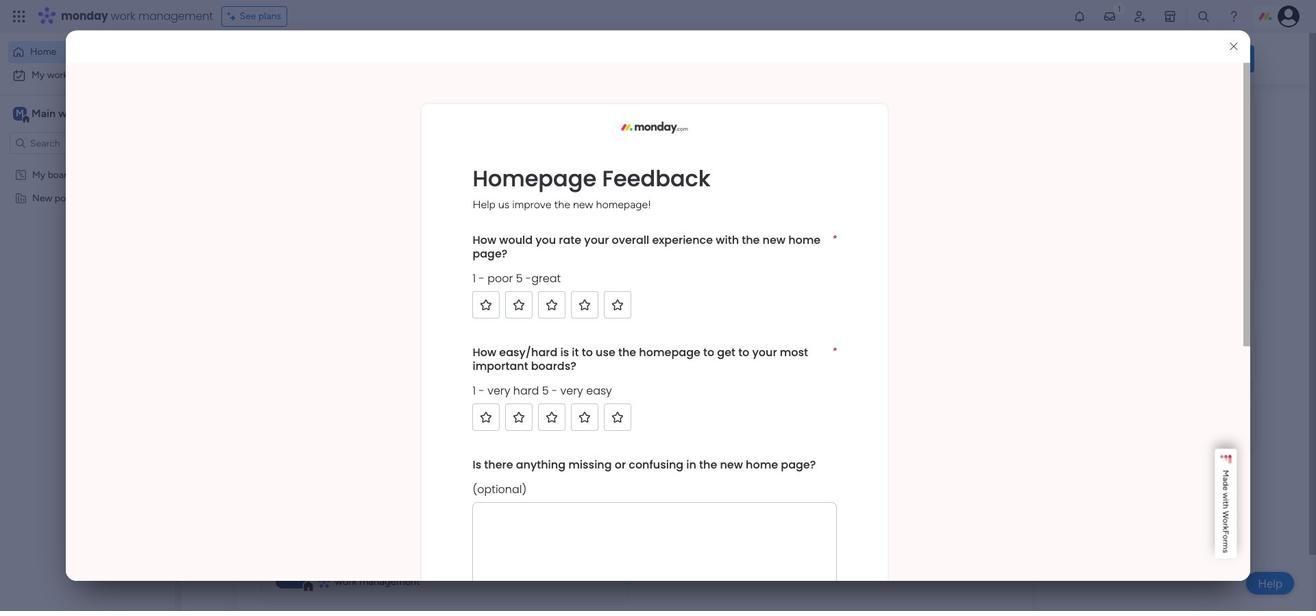 Task type: vqa. For each thing, say whether or not it's contained in the screenshot.
Notifications 'icon' in the right of the page
yes



Task type: describe. For each thing, give the bounding box(es) containing it.
2 vertical spatial option
[[0, 162, 175, 165]]

select product image
[[12, 10, 26, 23]]

notifications image
[[1073, 10, 1087, 23]]

search everything image
[[1197, 10, 1211, 23]]

workspace image
[[13, 106, 27, 121]]

help center element
[[1049, 393, 1255, 448]]

see plans image
[[227, 9, 240, 24]]

getting started element
[[1049, 327, 1255, 382]]

v2 user feedback image
[[1060, 51, 1071, 66]]

component image
[[318, 576, 330, 588]]

Search in workspace field
[[29, 135, 115, 151]]

quick search results list box
[[253, 128, 1016, 310]]

templates image image
[[1061, 104, 1242, 198]]

1 image
[[1114, 1, 1126, 16]]

monday marketplace image
[[1164, 10, 1177, 23]]



Task type: locate. For each thing, give the bounding box(es) containing it.
public board image
[[459, 250, 474, 265]]

jacob simon image
[[1278, 5, 1300, 27]]

help image
[[1227, 10, 1241, 23]]

list box
[[0, 160, 175, 395]]

workspace selection element
[[13, 106, 115, 123]]

0 vertical spatial option
[[8, 41, 167, 63]]

v2 bolt switch image
[[1167, 51, 1175, 66]]

update feed image
[[1103, 10, 1117, 23]]

option
[[8, 41, 167, 63], [8, 64, 167, 86], [0, 162, 175, 165]]

1 vertical spatial option
[[8, 64, 167, 86]]

add to favorites image
[[412, 251, 426, 264]]

workspace image
[[276, 556, 309, 589]]

invite members image
[[1133, 10, 1147, 23]]



